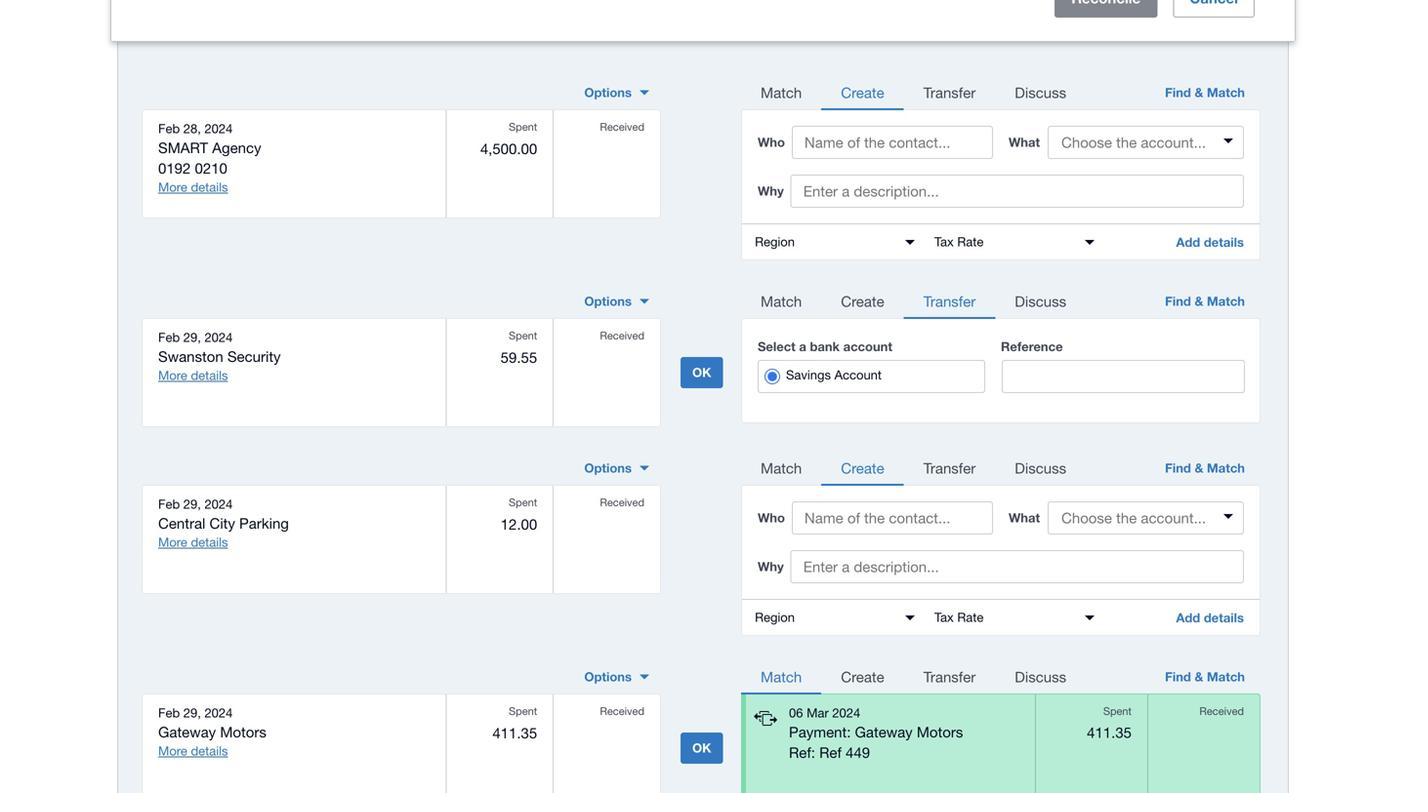 Task type: locate. For each thing, give the bounding box(es) containing it.
2 transfer link from the top
[[904, 282, 995, 319]]

3 create from the top
[[841, 460, 884, 477]]

choose the account... text field for 12.00
[[1050, 504, 1242, 533]]

spent inside spent 12.00
[[509, 496, 537, 509]]

create up 06 mar 2024 payment: gateway motors ref: ref 449
[[841, 669, 884, 686]]

1 find & match from the top
[[1165, 85, 1245, 100]]

2024 inside the feb 29, 2024 swanston security more details
[[205, 330, 233, 345]]

bank
[[810, 339, 840, 354]]

1 who from the top
[[758, 135, 785, 150]]

2 more details button from the top
[[158, 367, 228, 385]]

find & match
[[1165, 85, 1245, 100], [1165, 294, 1245, 309], [1165, 461, 1245, 476], [1165, 670, 1245, 685]]

2 29, from the top
[[183, 497, 201, 512]]

1 vertical spatial why
[[758, 559, 784, 575]]

1 vertical spatial 29,
[[183, 497, 201, 512]]

create up name of the contact... text field
[[841, 460, 884, 477]]

2 find & match link from the top
[[1147, 282, 1261, 319]]

None text field
[[745, 225, 925, 260], [925, 225, 1104, 260], [1002, 360, 1245, 393], [925, 600, 1104, 636], [745, 225, 925, 260], [925, 225, 1104, 260], [1002, 360, 1245, 393], [925, 600, 1104, 636]]

0 vertical spatial 29,
[[183, 330, 201, 345]]

3 find & match link from the top
[[1147, 449, 1261, 486]]

add details
[[1176, 235, 1244, 250], [1176, 611, 1244, 626]]

3 more from the top
[[158, 535, 187, 550]]

ok link left the savings account "option"
[[681, 357, 723, 389]]

create for 4,500.00
[[841, 84, 884, 101]]

feb for central
[[158, 497, 180, 512]]

Savings Account radio
[[765, 369, 780, 385]]

1 match link from the top
[[741, 73, 821, 110]]

3 received from the top
[[600, 496, 644, 509]]

2024 inside feb 29, 2024 gateway motors more details
[[205, 706, 233, 721]]

spent for 4,500.00
[[509, 121, 537, 133]]

0 vertical spatial enter a description... text field
[[791, 175, 1244, 208]]

None text field
[[745, 600, 925, 636]]

2 find & match from the top
[[1165, 294, 1245, 309]]

2 vertical spatial 29,
[[183, 706, 201, 721]]

2 options button from the top
[[573, 286, 661, 317]]

match
[[761, 84, 802, 101], [1207, 85, 1245, 100], [761, 293, 802, 310], [1207, 294, 1245, 309], [761, 460, 802, 477], [1207, 461, 1245, 476], [761, 669, 802, 686], [1207, 670, 1245, 685]]

feb inside feb 29, 2024 central city parking more details
[[158, 497, 180, 512]]

create for 59.55
[[841, 293, 884, 310]]

4 & from the top
[[1195, 670, 1203, 685]]

match link for 59.55
[[741, 282, 821, 319]]

a
[[799, 339, 806, 354]]

ok
[[692, 365, 711, 380], [692, 741, 711, 756]]

2024 inside feb 29, 2024 central city parking more details
[[205, 497, 233, 512]]

central
[[158, 515, 205, 532]]

add details link
[[1160, 225, 1260, 260], [1160, 601, 1260, 636]]

& for 411.35
[[1195, 670, 1203, 685]]

4,500.00
[[480, 140, 537, 157]]

1 vertical spatial choose the account... text field
[[1050, 504, 1242, 533]]

create link up mar
[[821, 658, 904, 695]]

0 horizontal spatial gateway
[[158, 724, 216, 741]]

add
[[1176, 235, 1200, 250], [1176, 611, 1200, 626]]

create link up account
[[821, 282, 904, 319]]

1 find from the top
[[1165, 85, 1191, 100]]

find for 411.35
[[1165, 670, 1191, 685]]

0210
[[195, 160, 227, 177]]

1 ok from the top
[[692, 365, 711, 380]]

3 create link from the top
[[821, 449, 904, 486]]

options
[[584, 85, 632, 100], [584, 294, 632, 309], [584, 461, 632, 476], [584, 670, 632, 685]]

411.35
[[1087, 724, 1132, 742], [492, 725, 537, 742]]

2 options from the top
[[584, 294, 632, 309]]

4 options button from the top
[[573, 662, 661, 693]]

2 find from the top
[[1165, 294, 1191, 309]]

motors inside 06 mar 2024 payment: gateway motors ref: ref 449
[[917, 724, 963, 741]]

1 options from the top
[[584, 85, 632, 100]]

feb inside feb 29, 2024 gateway motors more details
[[158, 706, 180, 721]]

4 transfer from the top
[[923, 669, 976, 686]]

0 vertical spatial add details
[[1176, 235, 1244, 250]]

1 vertical spatial ok
[[692, 741, 711, 756]]

payment:
[[789, 724, 851, 741]]

mar
[[807, 706, 829, 721]]

4 match link from the top
[[741, 658, 821, 695]]

feb for gateway
[[158, 706, 180, 721]]

transfer link for 4,500.00
[[904, 73, 995, 110]]

agency
[[212, 139, 261, 156]]

0 vertical spatial ok
[[692, 365, 711, 380]]

1 ok link from the top
[[681, 357, 723, 389]]

29,
[[183, 330, 201, 345], [183, 497, 201, 512], [183, 706, 201, 721]]

2 ok from the top
[[692, 741, 711, 756]]

& for 4,500.00
[[1195, 85, 1203, 100]]

2 spent from the top
[[509, 330, 537, 342]]

1 add from the top
[[1176, 235, 1200, 250]]

1 choose the account... text field from the top
[[1050, 128, 1242, 157]]

add details for 12.00
[[1176, 611, 1244, 626]]

create
[[841, 84, 884, 101], [841, 293, 884, 310], [841, 460, 884, 477], [841, 669, 884, 686]]

2 feb from the top
[[158, 330, 180, 345]]

received
[[600, 121, 644, 133], [600, 330, 644, 342], [600, 496, 644, 509], [600, 705, 644, 718]]

1 find & match link from the top
[[1147, 73, 1261, 110]]

more inside the feb 29, 2024 swanston security more details
[[158, 368, 187, 383]]

create link up name of the contact... text box
[[821, 73, 904, 110]]

0 vertical spatial why
[[758, 184, 784, 199]]

3 & from the top
[[1195, 461, 1203, 476]]

1 vertical spatial enter a description... text field
[[791, 551, 1244, 584]]

4 spent from the top
[[509, 705, 537, 718]]

1 what from the top
[[1009, 135, 1040, 150]]

1 horizontal spatial motors
[[917, 724, 963, 741]]

2 what from the top
[[1009, 511, 1040, 526]]

3 match link from the top
[[741, 449, 821, 486]]

4 find & match from the top
[[1165, 670, 1245, 685]]

1 add details from the top
[[1176, 235, 1244, 250]]

12.00
[[501, 516, 537, 533]]

3 discuss link from the top
[[995, 449, 1086, 486]]

1 vertical spatial add details
[[1176, 611, 1244, 626]]

more inside feb 29, 2024 gateway motors more details
[[158, 744, 187, 759]]

3 feb from the top
[[158, 497, 180, 512]]

create link for 12.00
[[821, 449, 904, 486]]

1 more from the top
[[158, 180, 187, 195]]

what
[[1009, 135, 1040, 150], [1009, 511, 1040, 526]]

4 feb from the top
[[158, 706, 180, 721]]

4 create link from the top
[[821, 658, 904, 695]]

discuss
[[1015, 84, 1066, 101], [1015, 293, 1066, 310], [1015, 460, 1066, 477], [1015, 669, 1066, 686]]

2 received from the top
[[600, 330, 644, 342]]

ok link for 411.35
[[681, 733, 723, 765]]

bank transaction image
[[750, 704, 777, 738]]

why for 12.00
[[758, 559, 784, 575]]

more details button
[[158, 179, 228, 196], [158, 367, 228, 385], [158, 534, 228, 552], [158, 743, 228, 761]]

spent 4,500.00
[[480, 121, 537, 157]]

1 & from the top
[[1195, 85, 1203, 100]]

Enter a description... text field
[[791, 175, 1244, 208], [791, 551, 1244, 584]]

2024
[[205, 121, 233, 136], [205, 330, 233, 345], [205, 497, 233, 512], [205, 706, 233, 721], [832, 706, 860, 721]]

account
[[834, 368, 882, 383]]

2 who from the top
[[758, 511, 785, 526]]

match link
[[741, 73, 821, 110], [741, 282, 821, 319], [741, 449, 821, 486], [741, 658, 821, 695]]

1 spent from the top
[[509, 121, 537, 133]]

0 vertical spatial who
[[758, 135, 785, 150]]

more details button for central
[[158, 534, 228, 552]]

2 why from the top
[[758, 559, 784, 575]]

1 horizontal spatial gateway
[[855, 724, 913, 741]]

find for 12.00
[[1165, 461, 1191, 476]]

details
[[191, 180, 228, 195], [1204, 235, 1244, 250], [191, 368, 228, 383], [191, 535, 228, 550], [1204, 611, 1244, 626], [191, 744, 228, 759]]

3 more details button from the top
[[158, 534, 228, 552]]

0192
[[158, 160, 191, 177]]

2 ok link from the top
[[681, 733, 723, 765]]

449
[[846, 745, 870, 762]]

2 create from the top
[[841, 293, 884, 310]]

2 enter a description... text field from the top
[[791, 551, 1244, 584]]

options for 59.55
[[584, 294, 632, 309]]

more inside feb 28, 2024 smart agency 0192 0210 more details
[[158, 180, 187, 195]]

1 vertical spatial who
[[758, 511, 785, 526]]

ref:
[[789, 745, 815, 762]]

discuss link
[[995, 73, 1086, 110], [995, 282, 1086, 319], [995, 449, 1086, 486], [995, 658, 1086, 695]]

1 enter a description... text field from the top
[[791, 175, 1244, 208]]

&
[[1195, 85, 1203, 100], [1195, 294, 1203, 309], [1195, 461, 1203, 476], [1195, 670, 1203, 685]]

2 & from the top
[[1195, 294, 1203, 309]]

1 vertical spatial what
[[1009, 511, 1040, 526]]

2 create link from the top
[[821, 282, 904, 319]]

options for 4,500.00
[[584, 85, 632, 100]]

ok link for 59.55
[[681, 357, 723, 389]]

1 29, from the top
[[183, 330, 201, 345]]

2 match link from the top
[[741, 282, 821, 319]]

4 discuss link from the top
[[995, 658, 1086, 695]]

add details link for 4,500.00
[[1160, 225, 1260, 260]]

feb inside feb 28, 2024 smart agency 0192 0210 more details
[[158, 121, 180, 136]]

gateway
[[158, 724, 216, 741], [855, 724, 913, 741]]

1 discuss from the top
[[1015, 84, 1066, 101]]

2 discuss from the top
[[1015, 293, 1066, 310]]

2024 inside 06 mar 2024 payment: gateway motors ref: ref 449
[[832, 706, 860, 721]]

4 discuss from the top
[[1015, 669, 1066, 686]]

ok for 59.55
[[692, 365, 711, 380]]

29, inside feb 29, 2024 gateway motors more details
[[183, 706, 201, 721]]

2 choose the account... text field from the top
[[1050, 504, 1242, 533]]

2024 for agency
[[205, 121, 233, 136]]

0 vertical spatial what
[[1009, 135, 1040, 150]]

ok for 411.35
[[692, 741, 711, 756]]

0 vertical spatial ok link
[[681, 357, 723, 389]]

4 more from the top
[[158, 744, 187, 759]]

who
[[758, 135, 785, 150], [758, 511, 785, 526]]

1 create link from the top
[[821, 73, 904, 110]]

1 feb from the top
[[158, 121, 180, 136]]

spent for 411.35
[[509, 705, 537, 718]]

0 vertical spatial add details link
[[1160, 225, 1260, 260]]

1 discuss link from the top
[[995, 73, 1086, 110]]

1 vertical spatial add
[[1176, 611, 1200, 626]]

3 find from the top
[[1165, 461, 1191, 476]]

2 add from the top
[[1176, 611, 1200, 626]]

29, inside the feb 29, 2024 swanston security more details
[[183, 330, 201, 345]]

find & match for 12.00
[[1165, 461, 1245, 476]]

spent 59.55
[[501, 330, 537, 366]]

enter a description... text field for 12.00
[[791, 551, 1244, 584]]

transfer link
[[904, 73, 995, 110], [904, 282, 995, 319], [904, 449, 995, 486], [904, 658, 995, 695]]

3 options from the top
[[584, 461, 632, 476]]

create up name of the contact... text box
[[841, 84, 884, 101]]

discuss for 59.55
[[1015, 293, 1066, 310]]

1 transfer from the top
[[923, 84, 976, 101]]

2024 inside feb 28, 2024 smart agency 0192 0210 more details
[[205, 121, 233, 136]]

4 received from the top
[[600, 705, 644, 718]]

motors
[[220, 724, 266, 741], [917, 724, 963, 741]]

Choose the account... text field
[[1050, 128, 1242, 157], [1050, 504, 1242, 533]]

options button for 59.55
[[573, 286, 661, 317]]

4 find & match link from the top
[[1147, 658, 1261, 695]]

4 options from the top
[[584, 670, 632, 685]]

2 motors from the left
[[917, 724, 963, 741]]

find
[[1165, 85, 1191, 100], [1165, 294, 1191, 309], [1165, 461, 1191, 476], [1165, 670, 1191, 685]]

transfer for 4,500.00
[[923, 84, 976, 101]]

options button
[[573, 77, 661, 108], [573, 286, 661, 317], [573, 453, 661, 484], [573, 662, 661, 693]]

match link for 12.00
[[741, 449, 821, 486]]

4 find from the top
[[1165, 670, 1191, 685]]

more inside feb 29, 2024 central city parking more details
[[158, 535, 187, 550]]

smart
[[158, 139, 208, 156]]

1 vertical spatial ok link
[[681, 733, 723, 765]]

3 transfer link from the top
[[904, 449, 995, 486]]

spent
[[509, 121, 537, 133], [509, 330, 537, 342], [509, 496, 537, 509], [509, 705, 537, 718]]

& for 12.00
[[1195, 461, 1203, 476]]

1 received from the top
[[600, 121, 644, 133]]

who for 12.00
[[758, 511, 785, 526]]

spent inside spent 59.55
[[509, 330, 537, 342]]

4 more details button from the top
[[158, 743, 228, 761]]

why
[[758, 184, 784, 199], [758, 559, 784, 575]]

feb
[[158, 121, 180, 136], [158, 330, 180, 345], [158, 497, 180, 512], [158, 706, 180, 721]]

ok link
[[681, 357, 723, 389], [681, 733, 723, 765]]

2 discuss link from the top
[[995, 282, 1086, 319]]

match link for 4,500.00
[[741, 73, 821, 110]]

2 transfer from the top
[[923, 293, 976, 310]]

1 why from the top
[[758, 184, 784, 199]]

1 add details link from the top
[[1160, 225, 1260, 260]]

transfer
[[923, 84, 976, 101], [923, 293, 976, 310], [923, 460, 976, 477], [923, 669, 976, 686]]

ref
[[819, 745, 842, 762]]

1 vertical spatial add details link
[[1160, 601, 1260, 636]]

more
[[158, 180, 187, 195], [158, 368, 187, 383], [158, 535, 187, 550], [158, 744, 187, 759]]

1 transfer link from the top
[[904, 73, 995, 110]]

4 create from the top
[[841, 669, 884, 686]]

find & match for 4,500.00
[[1165, 85, 1245, 100]]

2 gateway from the left
[[855, 724, 913, 741]]

3 discuss from the top
[[1015, 460, 1066, 477]]

4 transfer link from the top
[[904, 658, 995, 695]]

3 transfer from the top
[[923, 460, 976, 477]]

1 gateway from the left
[[158, 724, 216, 741]]

spent inside the spent 411.35
[[509, 705, 537, 718]]

create link up name of the contact... text field
[[821, 449, 904, 486]]

0 horizontal spatial motors
[[220, 724, 266, 741]]

3 29, from the top
[[183, 706, 201, 721]]

create up account
[[841, 293, 884, 310]]

spent 411.35
[[492, 705, 537, 742]]

3 find & match from the top
[[1165, 461, 1245, 476]]

2 more from the top
[[158, 368, 187, 383]]

spent inside spent 4,500.00
[[509, 121, 537, 133]]

1 create from the top
[[841, 84, 884, 101]]

feb inside the feb 29, 2024 swanston security more details
[[158, 330, 180, 345]]

ok link left bank transaction image on the right of the page
[[681, 733, 723, 765]]

29, for swanston
[[183, 330, 201, 345]]

1 options button from the top
[[573, 77, 661, 108]]

1 motors from the left
[[220, 724, 266, 741]]

find & match link
[[1147, 73, 1261, 110], [1147, 282, 1261, 319], [1147, 449, 1261, 486], [1147, 658, 1261, 695]]

29, inside feb 29, 2024 central city parking more details
[[183, 497, 201, 512]]

options for 12.00
[[584, 461, 632, 476]]

06 mar 2024 payment: gateway motors ref: ref 449
[[789, 706, 963, 762]]

2 add details link from the top
[[1160, 601, 1260, 636]]

create link
[[821, 73, 904, 110], [821, 282, 904, 319], [821, 449, 904, 486], [821, 658, 904, 695]]

0 vertical spatial choose the account... text field
[[1050, 128, 1242, 157]]

swanston
[[158, 348, 223, 365]]

3 options button from the top
[[573, 453, 661, 484]]

feb 29, 2024 gateway motors more details
[[158, 706, 266, 759]]

0 vertical spatial add
[[1176, 235, 1200, 250]]

who for 4,500.00
[[758, 135, 785, 150]]

spent for 59.55
[[509, 330, 537, 342]]

Name of the contact... text field
[[792, 126, 993, 159]]

2 add details from the top
[[1176, 611, 1244, 626]]

2024 for motors
[[205, 706, 233, 721]]

feb for smart
[[158, 121, 180, 136]]

3 spent from the top
[[509, 496, 537, 509]]

1 more details button from the top
[[158, 179, 228, 196]]

motors inside feb 29, 2024 gateway motors more details
[[220, 724, 266, 741]]



Task type: describe. For each thing, give the bounding box(es) containing it.
reference
[[1001, 339, 1063, 354]]

discuss link for 59.55
[[995, 282, 1086, 319]]

transfer for 411.35
[[923, 669, 976, 686]]

options button for 4,500.00
[[573, 77, 661, 108]]

enter a description... text field for 4,500.00
[[791, 175, 1244, 208]]

add for 4,500.00
[[1176, 235, 1200, 250]]

spent 12.00
[[501, 496, 537, 533]]

account
[[843, 339, 892, 354]]

select
[[758, 339, 796, 354]]

feb for swanston
[[158, 330, 180, 345]]

transfer link for 411.35
[[904, 658, 995, 695]]

1 horizontal spatial 411.35
[[1087, 724, 1132, 742]]

find & match link for 59.55
[[1147, 282, 1261, 319]]

city
[[209, 515, 235, 532]]

why for 4,500.00
[[758, 184, 784, 199]]

create link for 4,500.00
[[821, 73, 904, 110]]

transfer link for 12.00
[[904, 449, 995, 486]]

discuss for 12.00
[[1015, 460, 1066, 477]]

06
[[789, 706, 803, 721]]

received for 4,500.00
[[600, 121, 644, 133]]

gateway inside feb 29, 2024 gateway motors more details
[[158, 724, 216, 741]]

find & match link for 12.00
[[1147, 449, 1261, 486]]

details inside the feb 29, 2024 swanston security more details
[[191, 368, 228, 383]]

what for 12.00
[[1009, 511, 1040, 526]]

find & match for 59.55
[[1165, 294, 1245, 309]]

find & match link for 411.35
[[1147, 658, 1261, 695]]

2024 for gateway
[[832, 706, 860, 721]]

find & match link for 4,500.00
[[1147, 73, 1261, 110]]

find & match for 411.35
[[1165, 670, 1245, 685]]

security
[[227, 348, 281, 365]]

received for 411.35
[[600, 705, 644, 718]]

details inside feb 29, 2024 central city parking more details
[[191, 535, 228, 550]]

59.55
[[501, 349, 537, 366]]

Name of the contact... text field
[[792, 502, 993, 535]]

0 horizontal spatial 411.35
[[492, 725, 537, 742]]

create link for 59.55
[[821, 282, 904, 319]]

transfer for 59.55
[[923, 293, 976, 310]]

feb 29, 2024 central city parking more details
[[158, 497, 289, 550]]

discuss link for 12.00
[[995, 449, 1086, 486]]

received for 59.55
[[600, 330, 644, 342]]

savings account
[[786, 368, 882, 383]]

28,
[[183, 121, 201, 136]]

2024 for city
[[205, 497, 233, 512]]

discuss for 411.35
[[1015, 669, 1066, 686]]

parking
[[239, 515, 289, 532]]

options for 411.35
[[584, 670, 632, 685]]

& for 59.55
[[1195, 294, 1203, 309]]

discuss link for 4,500.00
[[995, 73, 1086, 110]]

discuss link for 411.35
[[995, 658, 1086, 695]]

options button for 12.00
[[573, 453, 661, 484]]

transfer for 12.00
[[923, 460, 976, 477]]

choose the account... text field for 4,500.00
[[1050, 128, 1242, 157]]

create for 12.00
[[841, 460, 884, 477]]

more details button for gateway
[[158, 743, 228, 761]]

create for 411.35
[[841, 669, 884, 686]]

feb 29, 2024 swanston security more details
[[158, 330, 281, 383]]

details inside feb 28, 2024 smart agency 0192 0210 more details
[[191, 180, 228, 195]]

transfer link for 59.55
[[904, 282, 995, 319]]

find for 59.55
[[1165, 294, 1191, 309]]

match link for 411.35
[[741, 658, 821, 695]]

select a bank account
[[758, 339, 892, 354]]

29, for central
[[183, 497, 201, 512]]

create link for 411.35
[[821, 658, 904, 695]]

more details button for swanston
[[158, 367, 228, 385]]

discuss for 4,500.00
[[1015, 84, 1066, 101]]

find for 4,500.00
[[1165, 85, 1191, 100]]

add details for 4,500.00
[[1176, 235, 1244, 250]]

spent for 12.00
[[509, 496, 537, 509]]

29, for gateway
[[183, 706, 201, 721]]

feb 28, 2024 smart agency 0192 0210 more details
[[158, 121, 261, 195]]

add details link for 12.00
[[1160, 601, 1260, 636]]

what for 4,500.00
[[1009, 135, 1040, 150]]

details inside feb 29, 2024 gateway motors more details
[[191, 744, 228, 759]]

savings
[[786, 368, 831, 383]]

add for 12.00
[[1176, 611, 1200, 626]]

options button for 411.35
[[573, 662, 661, 693]]

gateway inside 06 mar 2024 payment: gateway motors ref: ref 449
[[855, 724, 913, 741]]

received for 12.00
[[600, 496, 644, 509]]

2024 for security
[[205, 330, 233, 345]]



Task type: vqa. For each thing, say whether or not it's contained in the screenshot.
Name popup button on the top of the page
no



